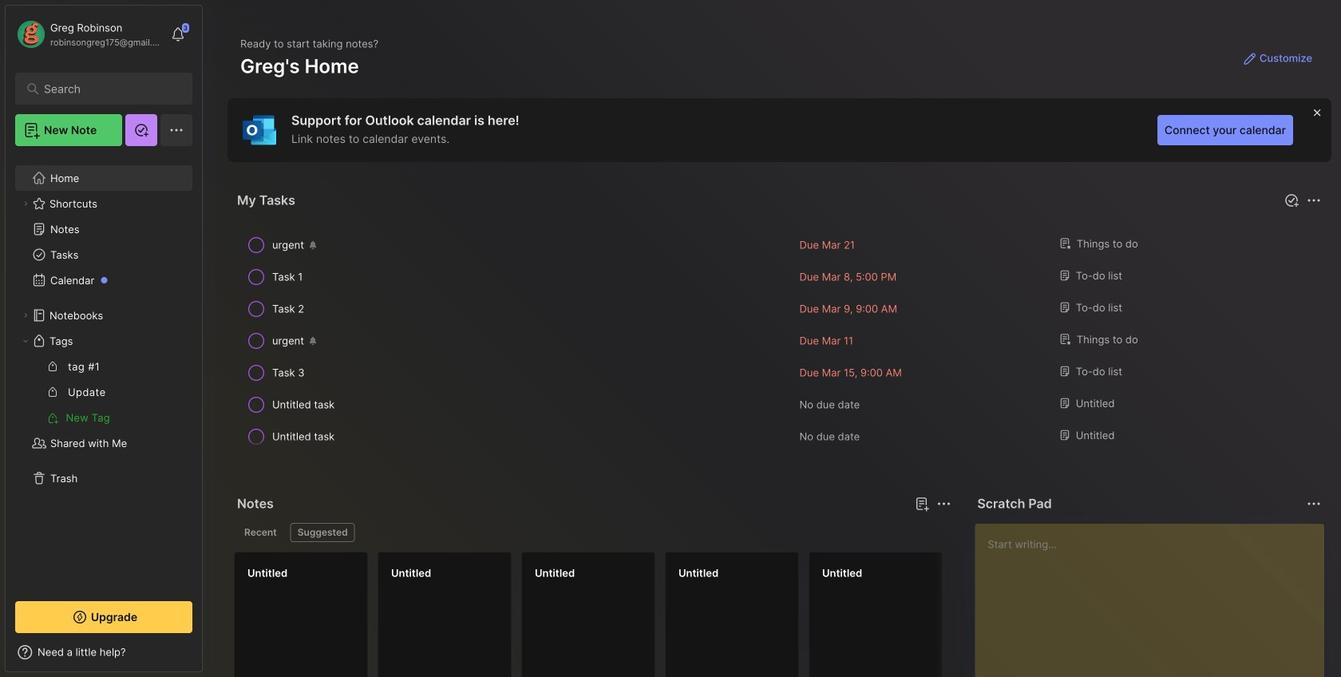 Task type: vqa. For each thing, say whether or not it's contained in the screenshot.
1st TAB from right
yes



Task type: describe. For each thing, give the bounding box(es) containing it.
Search text field
[[44, 81, 171, 97]]

2 row group from the top
[[234, 552, 1342, 677]]

Start writing… text field
[[988, 524, 1324, 677]]

group inside main element
[[15, 354, 192, 430]]

WHAT'S NEW field
[[6, 640, 202, 665]]

new task image
[[1284, 192, 1300, 208]]

Account field
[[15, 18, 163, 50]]

main element
[[0, 0, 208, 677]]

expand tags image
[[21, 336, 30, 346]]

1 row group from the top
[[234, 229, 1326, 453]]

expand notebooks image
[[21, 311, 30, 320]]



Task type: locate. For each thing, give the bounding box(es) containing it.
row group
[[234, 229, 1326, 453], [234, 552, 1342, 677]]

tree inside main element
[[6, 156, 202, 587]]

1 horizontal spatial tab
[[290, 523, 355, 542]]

click to collapse image
[[202, 648, 214, 667]]

tab
[[237, 523, 284, 542], [290, 523, 355, 542]]

tree
[[6, 156, 202, 587]]

0 horizontal spatial tab
[[237, 523, 284, 542]]

none search field inside main element
[[44, 79, 171, 98]]

group
[[15, 354, 192, 430]]

None search field
[[44, 79, 171, 98]]

More actions field
[[1303, 189, 1326, 212], [933, 493, 955, 515], [1303, 493, 1326, 515]]

tab list
[[237, 523, 949, 542]]

0 vertical spatial row group
[[234, 229, 1326, 453]]

2 tab from the left
[[290, 523, 355, 542]]

more actions image
[[1305, 191, 1324, 210], [935, 494, 954, 513], [1305, 494, 1324, 513]]

1 vertical spatial row group
[[234, 552, 1342, 677]]

1 tab from the left
[[237, 523, 284, 542]]



